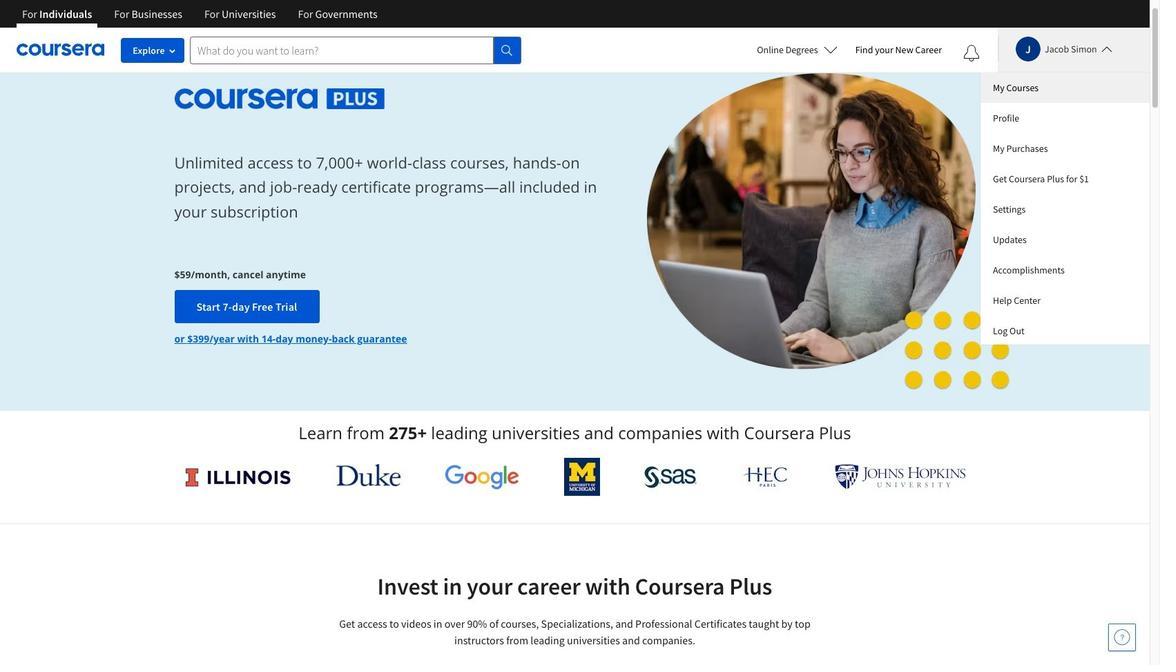 Task type: vqa. For each thing, say whether or not it's contained in the screenshot.
University of Illinois at Urbana-Champaign image
yes



Task type: locate. For each thing, give the bounding box(es) containing it.
coursera plus image
[[174, 88, 384, 109]]

None search field
[[190, 36, 521, 64]]

help center image
[[1114, 629, 1130, 646]]

coursera image
[[17, 39, 104, 61]]

banner navigation
[[11, 0, 389, 38]]

johns hopkins university image
[[835, 464, 966, 490]]

menu
[[981, 73, 1150, 345]]

What do you want to learn? text field
[[190, 36, 494, 64]]



Task type: describe. For each thing, give the bounding box(es) containing it.
hec paris image
[[742, 463, 790, 491]]

sas image
[[645, 466, 697, 488]]

university of illinois at urbana-champaign image
[[184, 466, 292, 488]]

google image
[[445, 464, 519, 490]]

duke university image
[[336, 464, 400, 486]]

university of michigan image
[[564, 458, 600, 496]]



